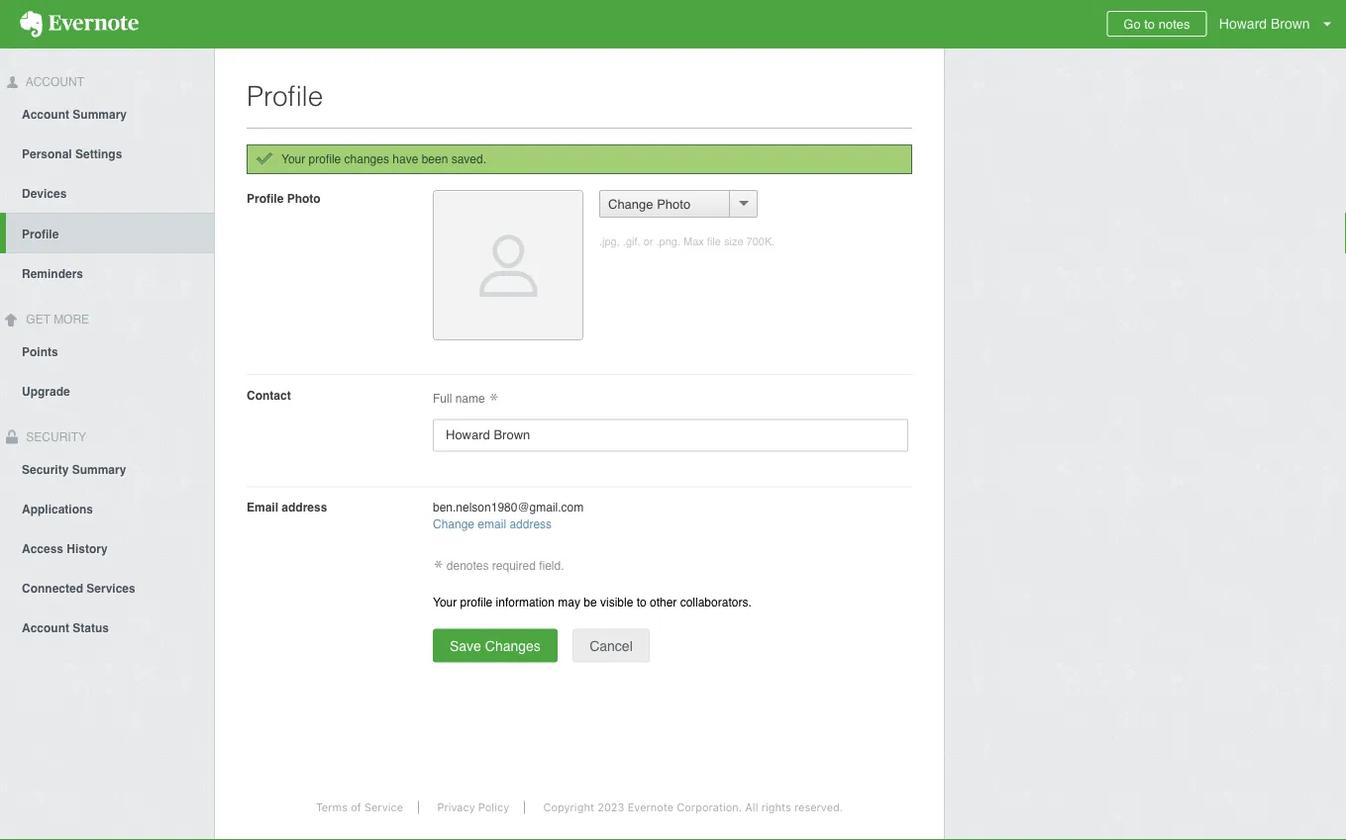 Task type: describe. For each thing, give the bounding box(es) containing it.
get more
[[23, 313, 89, 327]]

get
[[26, 313, 50, 327]]

collaborators.
[[680, 596, 752, 610]]

your for your profile changes have been saved.
[[281, 153, 305, 166]]

account for account
[[23, 75, 84, 89]]

full
[[433, 392, 452, 406]]

privacy
[[437, 802, 475, 815]]

Full name text field
[[433, 419, 908, 452]]

privacy policy link
[[422, 802, 525, 815]]

terms
[[316, 802, 348, 815]]

ben.nelson1980@gmail.com change email address
[[433, 501, 584, 532]]

status
[[73, 621, 109, 635]]

access history
[[22, 542, 108, 556]]

profile for information
[[460, 596, 493, 610]]

rights
[[761, 802, 791, 815]]

howard brown link
[[1214, 0, 1346, 49]]

go to notes link
[[1107, 11, 1207, 37]]

1 horizontal spatial change
[[608, 197, 653, 211]]

account for account summary
[[22, 108, 69, 122]]

email address
[[247, 501, 327, 515]]

profile for profile photo
[[247, 192, 284, 206]]

applications link
[[0, 489, 214, 528]]

field.
[[539, 559, 564, 573]]

email
[[478, 518, 506, 532]]

account summary
[[22, 108, 127, 122]]

summary for security summary
[[72, 463, 126, 477]]

notes
[[1159, 16, 1190, 31]]

denotes
[[447, 559, 489, 573]]

profile photo
[[247, 192, 321, 206]]

go
[[1124, 16, 1141, 31]]

full name
[[433, 392, 488, 406]]

required
[[492, 559, 536, 573]]

terms of service
[[316, 802, 403, 815]]

connected services
[[22, 582, 135, 596]]

0 horizontal spatial to
[[637, 596, 647, 610]]

account for account status
[[22, 621, 69, 635]]

or
[[643, 236, 653, 248]]

security for security
[[23, 430, 86, 444]]

.jpg, .gif, or .png. max file size 700k.
[[599, 236, 775, 248]]

security summary
[[22, 463, 126, 477]]

2023
[[597, 802, 625, 815]]

all
[[745, 802, 758, 815]]

access history link
[[0, 528, 214, 568]]

.jpg,
[[599, 236, 620, 248]]

points link
[[0, 331, 214, 371]]

upgrade link
[[0, 371, 214, 411]]

account status
[[22, 621, 109, 635]]

privacy policy
[[437, 802, 509, 815]]

700k.
[[746, 236, 775, 248]]

been
[[422, 153, 448, 166]]

go to notes
[[1124, 16, 1190, 31]]

history
[[67, 542, 108, 556]]

reminders link
[[0, 253, 214, 293]]

policy
[[478, 802, 509, 815]]

settings
[[75, 147, 122, 161]]

0 vertical spatial profile
[[247, 80, 323, 112]]

have
[[393, 153, 418, 166]]

be
[[584, 596, 597, 610]]

evernote link
[[0, 0, 158, 49]]

photo for change photo
[[657, 197, 691, 211]]

of
[[351, 802, 361, 815]]

file
[[707, 236, 721, 248]]



Task type: vqa. For each thing, say whether or not it's contained in the screenshot.
Account Summary Link on the top left
yes



Task type: locate. For each thing, give the bounding box(es) containing it.
1 vertical spatial profile
[[460, 596, 493, 610]]

profile down denotes
[[460, 596, 493, 610]]

.gif,
[[623, 236, 640, 248]]

0 vertical spatial address
[[282, 501, 327, 515]]

profile for changes
[[309, 153, 341, 166]]

security for security summary
[[22, 463, 69, 477]]

corporation.
[[677, 802, 742, 815]]

0 vertical spatial security
[[23, 430, 86, 444]]

change up .gif,
[[608, 197, 653, 211]]

copyright
[[543, 802, 594, 815]]

1 horizontal spatial to
[[1144, 16, 1155, 31]]

photo down your profile changes have been saved.
[[287, 192, 321, 206]]

0 vertical spatial to
[[1144, 16, 1155, 31]]

account summary link
[[0, 94, 214, 134]]

change left email
[[433, 518, 475, 532]]

1 vertical spatial profile
[[247, 192, 284, 206]]

1 vertical spatial account
[[22, 108, 69, 122]]

connected services link
[[0, 568, 214, 608]]

address
[[282, 501, 327, 515], [510, 518, 552, 532]]

photo
[[287, 192, 321, 206], [657, 197, 691, 211]]

applications
[[22, 503, 93, 516]]

saved.
[[451, 153, 486, 166]]

summary up personal settings 'link'
[[73, 108, 127, 122]]

howard brown
[[1219, 16, 1310, 32]]

1 vertical spatial summary
[[72, 463, 126, 477]]

personal
[[22, 147, 72, 161]]

may
[[558, 596, 580, 610]]

denotes required field.
[[443, 559, 564, 573]]

reminders
[[22, 267, 83, 281]]

terms of service link
[[301, 802, 419, 815]]

.png.
[[656, 236, 680, 248]]

size
[[724, 236, 743, 248]]

change photo
[[608, 197, 691, 211]]

your profile changes have been saved.
[[281, 153, 486, 166]]

access
[[22, 542, 63, 556]]

reserved.
[[794, 802, 843, 815]]

howard
[[1219, 16, 1267, 32]]

0 horizontal spatial profile
[[309, 153, 341, 166]]

1 horizontal spatial photo
[[657, 197, 691, 211]]

change
[[608, 197, 653, 211], [433, 518, 475, 532]]

1 vertical spatial to
[[637, 596, 647, 610]]

photo for profile photo
[[287, 192, 321, 206]]

to
[[1144, 16, 1155, 31], [637, 596, 647, 610]]

account down connected
[[22, 621, 69, 635]]

1 horizontal spatial your
[[433, 596, 457, 610]]

change inside ben.nelson1980@gmail.com change email address
[[433, 518, 475, 532]]

2 vertical spatial account
[[22, 621, 69, 635]]

your profile information may be visible to other collaborators.
[[433, 596, 752, 610]]

changes
[[344, 153, 389, 166]]

personal settings
[[22, 147, 122, 161]]

1 vertical spatial security
[[22, 463, 69, 477]]

1 horizontal spatial profile
[[460, 596, 493, 610]]

0 horizontal spatial address
[[282, 501, 327, 515]]

profile
[[247, 80, 323, 112], [247, 192, 284, 206], [22, 228, 59, 241]]

0 vertical spatial profile
[[309, 153, 341, 166]]

visible
[[600, 596, 633, 610]]

1 vertical spatial change
[[433, 518, 475, 532]]

other
[[650, 596, 677, 610]]

email
[[247, 501, 278, 515]]

connected
[[22, 582, 83, 596]]

account status link
[[0, 608, 214, 647]]

address inside ben.nelson1980@gmail.com change email address
[[510, 518, 552, 532]]

max
[[683, 236, 704, 248]]

brown
[[1271, 16, 1310, 32]]

account
[[23, 75, 84, 89], [22, 108, 69, 122], [22, 621, 69, 635]]

profile for profile link
[[22, 228, 59, 241]]

upgrade
[[22, 385, 70, 399]]

profile link
[[6, 213, 214, 253]]

devices link
[[0, 173, 214, 213]]

copyright 2023 evernote corporation. all rights reserved.
[[543, 802, 843, 815]]

address right email
[[282, 501, 327, 515]]

security
[[23, 430, 86, 444], [22, 463, 69, 477]]

evernote
[[628, 802, 674, 815]]

security up applications
[[22, 463, 69, 477]]

summary
[[73, 108, 127, 122], [72, 463, 126, 477]]

profile left 'changes'
[[309, 153, 341, 166]]

0 vertical spatial your
[[281, 153, 305, 166]]

your up 'profile photo'
[[281, 153, 305, 166]]

ben.nelson1980@gmail.com
[[433, 501, 584, 515]]

security summary link
[[0, 449, 214, 489]]

1 vertical spatial address
[[510, 518, 552, 532]]

name
[[455, 392, 485, 406]]

2 vertical spatial profile
[[22, 228, 59, 241]]

account up personal
[[22, 108, 69, 122]]

summary up applications link
[[72, 463, 126, 477]]

service
[[364, 802, 403, 815]]

profile
[[309, 153, 341, 166], [460, 596, 493, 610]]

0 horizontal spatial change
[[433, 518, 475, 532]]

0 vertical spatial account
[[23, 75, 84, 89]]

evernote image
[[0, 11, 158, 38]]

information
[[496, 596, 555, 610]]

your for your profile information may be visible to other collaborators.
[[433, 596, 457, 610]]

1 vertical spatial your
[[433, 596, 457, 610]]

address down ben.nelson1980@gmail.com
[[510, 518, 552, 532]]

photo up .png.
[[657, 197, 691, 211]]

None submit
[[433, 629, 558, 663], [573, 629, 650, 663], [433, 629, 558, 663], [573, 629, 650, 663]]

personal settings link
[[0, 134, 214, 173]]

0 vertical spatial summary
[[73, 108, 127, 122]]

more
[[54, 313, 89, 327]]

0 horizontal spatial photo
[[287, 192, 321, 206]]

security up security summary
[[23, 430, 86, 444]]

summary for account summary
[[73, 108, 127, 122]]

contact
[[247, 389, 291, 403]]

0 vertical spatial change
[[608, 197, 653, 211]]

1 horizontal spatial address
[[510, 518, 552, 532]]

0 horizontal spatial your
[[281, 153, 305, 166]]

change email address link
[[433, 518, 552, 532]]

to right go
[[1144, 16, 1155, 31]]

services
[[87, 582, 135, 596]]

points
[[22, 345, 58, 359]]

devices
[[22, 187, 67, 201]]

to left other
[[637, 596, 647, 610]]

your down denotes
[[433, 596, 457, 610]]

your
[[281, 153, 305, 166], [433, 596, 457, 610]]

account up account summary
[[23, 75, 84, 89]]



